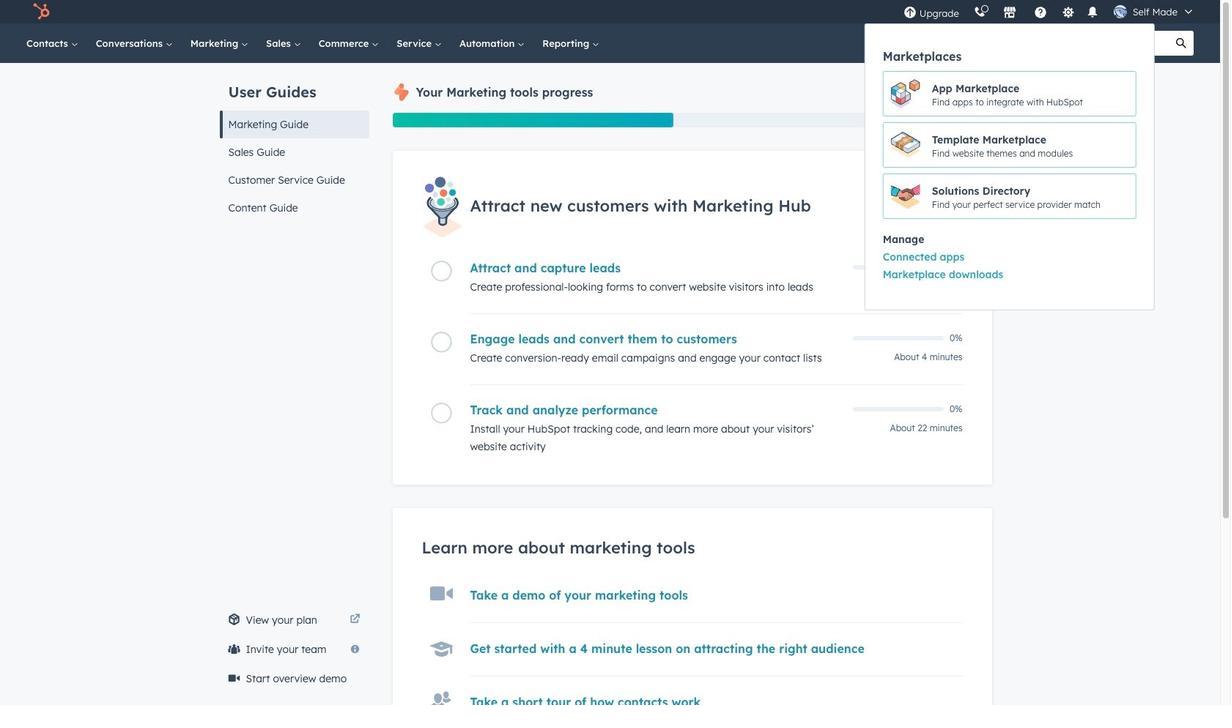 Task type: describe. For each thing, give the bounding box(es) containing it.
user guides element
[[220, 63, 369, 222]]

2 menu from the top
[[865, 23, 1155, 311]]

Search HubSpot search field
[[1014, 31, 1169, 56]]

ruby anderson image
[[1114, 5, 1127, 18]]

2 group from the top
[[865, 248, 1154, 284]]



Task type: vqa. For each thing, say whether or not it's contained in the screenshot.
1st caret image
no



Task type: locate. For each thing, give the bounding box(es) containing it.
1 vertical spatial group
[[865, 248, 1154, 284]]

group
[[865, 71, 1154, 219], [865, 248, 1154, 284]]

0 vertical spatial group
[[865, 71, 1154, 219]]

1 group from the top
[[865, 71, 1154, 219]]

2 link opens in a new window image from the top
[[350, 615, 360, 626]]

link opens in a new window image
[[350, 612, 360, 630], [350, 615, 360, 626]]

menu item
[[865, 0, 1155, 311], [865, 248, 1154, 266], [865, 266, 1154, 284]]

marketplaces image
[[1003, 7, 1016, 20]]

menu
[[865, 0, 1203, 311], [865, 23, 1155, 311]]

1 menu from the top
[[865, 0, 1203, 311]]

1 link opens in a new window image from the top
[[350, 612, 360, 630]]

progress bar
[[393, 113, 674, 128]]



